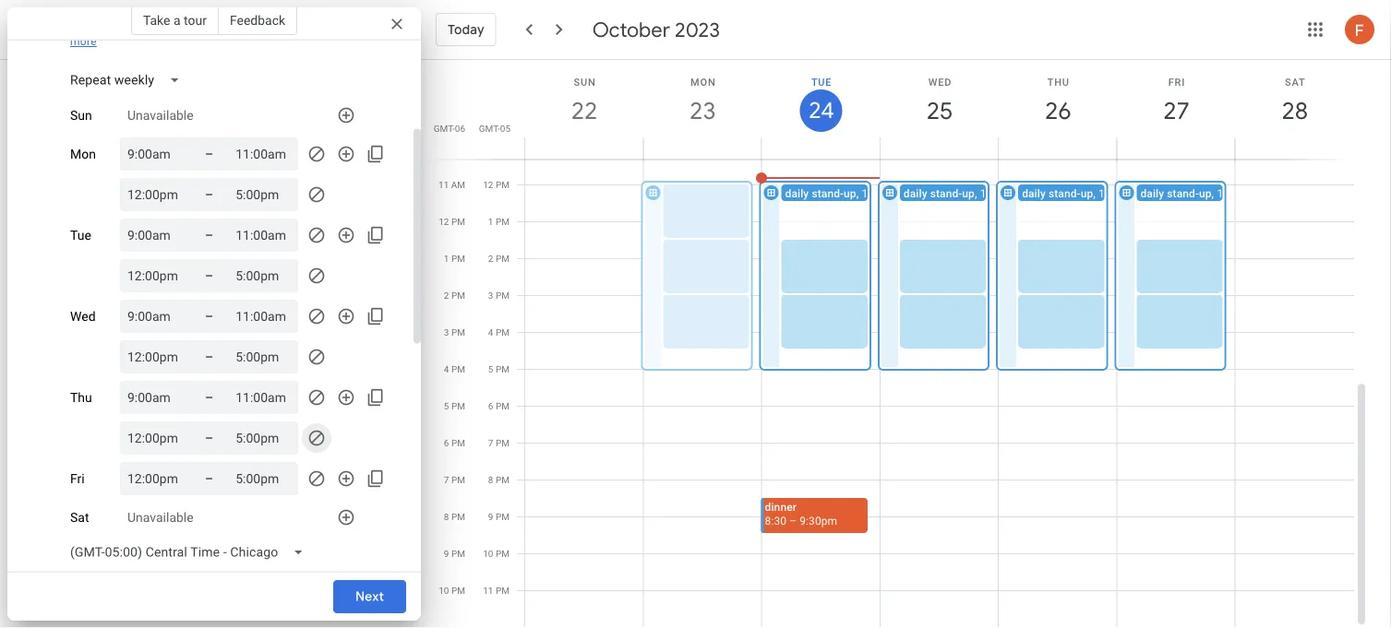 Task type: describe. For each thing, give the bounding box(es) containing it.
gmt- for 05
[[479, 123, 500, 134]]

next
[[355, 589, 384, 606]]

you're
[[121, 20, 151, 33]]

wed for wed
[[70, 309, 96, 324]]

25 column header
[[880, 60, 999, 159]]

0 horizontal spatial 6 pm
[[444, 438, 465, 449]]

0 horizontal spatial 5 pm
[[444, 401, 465, 412]]

06
[[455, 123, 465, 134]]

0 vertical spatial 6 pm
[[488, 401, 510, 412]]

1 vertical spatial 8
[[444, 511, 449, 522]]

0 horizontal spatial 7
[[444, 474, 449, 486]]

24 column header
[[761, 60, 881, 159]]

2 stand- from the left
[[930, 187, 962, 200]]

monday, october 23 element
[[682, 90, 724, 132]]

take
[[143, 12, 170, 28]]

sat for sat 28
[[1285, 76, 1306, 88]]

tuesday, october 24, today element
[[800, 90, 843, 132]]

0 vertical spatial 3 pm
[[488, 290, 510, 301]]

fri 27
[[1162, 76, 1189, 126]]

1 daily stand-up , 12pm from the left
[[785, 187, 890, 200]]

End time on Wednesdays text field
[[236, 306, 291, 328]]

1 stand- from the left
[[812, 187, 844, 200]]

1 horizontal spatial 9
[[488, 511, 493, 522]]

0 vertical spatial 5
[[488, 364, 493, 375]]

1 vertical spatial 1 pm
[[444, 253, 465, 264]]

1 end time on thursdays text field from the top
[[236, 387, 291, 409]]

0 vertical spatial 6
[[488, 401, 493, 412]]

1 vertical spatial 4
[[444, 364, 449, 375]]

1 horizontal spatial 2 pm
[[488, 253, 510, 264]]

gmt-05
[[479, 123, 510, 134]]

0 horizontal spatial 9
[[444, 548, 449, 559]]

take a tour
[[143, 12, 207, 28]]

1 up from the left
[[844, 187, 856, 200]]

wed 25
[[925, 76, 952, 126]]

1 vertical spatial 10
[[439, 585, 449, 596]]

1 horizontal spatial 2
[[488, 253, 493, 264]]

Start time on Fridays text field
[[127, 468, 183, 490]]

– for end time on wednesdays text box
[[205, 309, 213, 324]]

3 daily stand-up , 12pm from the left
[[1022, 187, 1127, 200]]

End time on Fridays text field
[[236, 468, 291, 490]]

mon for mon 23
[[691, 76, 716, 88]]

End time on Tuesdays text field
[[236, 224, 291, 246]]

– inside dinner 8:30 – 9:30pm
[[789, 515, 797, 528]]

feedback button
[[219, 6, 297, 35]]

1 horizontal spatial 10
[[483, 548, 493, 559]]

4 stand- from the left
[[1167, 187, 1199, 200]]

05
[[500, 123, 510, 134]]

sun for sun 22
[[574, 76, 596, 88]]

22
[[570, 96, 596, 126]]

appointments.
[[269, 20, 343, 33]]

dinner 8:30 – 9:30pm
[[765, 501, 837, 528]]

26
[[1044, 96, 1070, 126]]

11 for 11 am
[[439, 179, 449, 190]]

28 column header
[[1235, 60, 1354, 159]]

thu for thu
[[70, 390, 92, 405]]

End time on Tuesdays text field
[[236, 265, 291, 287]]

1 horizontal spatial 8 pm
[[488, 474, 510, 486]]

– for first "end time on thursdays" text field from the top
[[205, 390, 213, 405]]

3 up from the left
[[1081, 187, 1093, 200]]

1 , from the left
[[856, 187, 859, 200]]

sun for sun
[[70, 108, 92, 123]]

sat 28
[[1281, 76, 1307, 126]]

26 column header
[[998, 60, 1117, 159]]

0 vertical spatial 4
[[488, 327, 493, 338]]

– for first "end time on thursdays" text field from the bottom
[[205, 431, 213, 446]]

grid containing 22
[[428, 60, 1369, 629]]

– for end time on fridays text box
[[205, 471, 213, 486]]

today
[[448, 21, 484, 38]]

mon 23
[[688, 76, 716, 126]]

thu 26
[[1044, 76, 1070, 126]]

0 horizontal spatial 3 pm
[[444, 327, 465, 338]]

2 12pm from the left
[[980, 187, 1009, 200]]

27
[[1162, 96, 1189, 126]]

am
[[451, 179, 465, 190]]

learn more link
[[70, 20, 376, 48]]

3 , from the left
[[1093, 187, 1096, 200]]

set when you're regularly available for appointments.
[[70, 20, 343, 33]]

– for end time on tuesdays text box
[[205, 228, 213, 243]]

wednesday, october 25 element
[[919, 90, 961, 132]]

0 vertical spatial 1 pm
[[488, 216, 510, 227]]

9:30pm
[[800, 515, 837, 528]]

1 vertical spatial 10 pm
[[439, 585, 465, 596]]

2 end time on thursdays text field from the top
[[236, 427, 291, 450]]

for
[[251, 20, 266, 33]]

1 vertical spatial 6
[[444, 438, 449, 449]]

1 horizontal spatial 7 pm
[[488, 438, 510, 449]]

1 vertical spatial 4 pm
[[444, 364, 465, 375]]

tue for tue
[[70, 228, 91, 243]]

1 vertical spatial 3
[[444, 327, 449, 338]]

0 vertical spatial 3
[[488, 290, 493, 301]]

3 daily from the left
[[1022, 187, 1046, 200]]

24
[[807, 96, 833, 125]]

1 horizontal spatial 12 pm
[[483, 179, 510, 190]]

1 vertical spatial 12 pm
[[439, 216, 465, 227]]

when
[[90, 20, 118, 33]]

4 , from the left
[[1212, 187, 1214, 200]]

feedback
[[230, 12, 285, 28]]

tue 24
[[807, 76, 833, 125]]

take a tour button
[[131, 6, 219, 35]]

23 column header
[[643, 60, 762, 159]]



Task type: locate. For each thing, give the bounding box(es) containing it.
0 vertical spatial 9 pm
[[488, 511, 510, 522]]

8:30
[[765, 515, 787, 528]]

1 horizontal spatial mon
[[691, 76, 716, 88]]

0 horizontal spatial gmt-
[[434, 123, 455, 134]]

1 vertical spatial sun
[[70, 108, 92, 123]]

stand-
[[812, 187, 844, 200], [930, 187, 962, 200], [1049, 187, 1081, 200], [1167, 187, 1199, 200]]

1 horizontal spatial 7
[[488, 438, 493, 449]]

up down 27 column header
[[1199, 187, 1212, 200]]

1 vertical spatial 6 pm
[[444, 438, 465, 449]]

start time on wednesdays text field for end time on wednesdays text field at the left
[[127, 346, 183, 368]]

set
[[70, 20, 87, 33]]

3
[[488, 290, 493, 301], [444, 327, 449, 338]]

unavailable for sun
[[127, 108, 194, 123]]

gmt-06
[[434, 123, 465, 134]]

12 down 11 am
[[439, 216, 449, 227]]

tue up 24 at the right top of page
[[811, 76, 832, 88]]

End time on Thursdays text field
[[236, 387, 291, 409], [236, 427, 291, 450]]

october 2023
[[592, 17, 720, 42]]

today button
[[436, 7, 496, 52]]

10
[[483, 548, 493, 559], [439, 585, 449, 596]]

daily down 26 at the right of the page
[[1022, 187, 1046, 200]]

stand- down thursday, october 26 element
[[1049, 187, 1081, 200]]

12pm
[[862, 187, 890, 200], [980, 187, 1009, 200], [1099, 187, 1127, 200], [1217, 187, 1246, 200]]

mon inside the mon 23
[[691, 76, 716, 88]]

daily stand-up , 12pm
[[785, 187, 890, 200], [904, 187, 1009, 200], [1022, 187, 1127, 200], [1140, 187, 1246, 200]]

fri
[[1168, 76, 1185, 88], [70, 471, 85, 487]]

fri for fri
[[70, 471, 85, 487]]

2 start time on wednesdays text field from the top
[[127, 346, 183, 368]]

thu
[[1047, 76, 1070, 88], [70, 390, 92, 405]]

0 horizontal spatial 12
[[439, 216, 449, 227]]

0 horizontal spatial 2
[[444, 290, 449, 301]]

unavailable up start time on mondays text field
[[127, 108, 194, 123]]

10 pm left '11 pm'
[[439, 585, 465, 596]]

1 vertical spatial 9 pm
[[444, 548, 465, 559]]

28
[[1281, 96, 1307, 126]]

saturday, october 28 element
[[1274, 90, 1316, 132]]

wed
[[928, 76, 952, 88], [70, 309, 96, 324]]

gmt- left gmt-05
[[434, 123, 455, 134]]

tue
[[811, 76, 832, 88], [70, 228, 91, 243]]

1 horizontal spatial 1
[[488, 216, 493, 227]]

4 daily stand-up , 12pm from the left
[[1140, 187, 1246, 200]]

0 horizontal spatial tue
[[70, 228, 91, 243]]

gmt- right the 06 at top
[[479, 123, 500, 134]]

stand- down wednesday, october 25 'element'
[[930, 187, 962, 200]]

2 gmt- from the left
[[479, 123, 500, 134]]

1 vertical spatial 5 pm
[[444, 401, 465, 412]]

0 vertical spatial mon
[[691, 76, 716, 88]]

1 gmt- from the left
[[434, 123, 455, 134]]

3 stand- from the left
[[1049, 187, 1081, 200]]

mon left start time on mondays text field
[[70, 147, 96, 162]]

1 vertical spatial thu
[[70, 390, 92, 405]]

9 pm
[[488, 511, 510, 522], [444, 548, 465, 559]]

1 horizontal spatial fri
[[1168, 76, 1185, 88]]

– for end time on tuesdays text field
[[205, 268, 213, 283]]

1 horizontal spatial 9 pm
[[488, 511, 510, 522]]

1 horizontal spatial 5
[[488, 364, 493, 375]]

fri left start time on fridays text box
[[70, 471, 85, 487]]

0 vertical spatial start time on wednesdays text field
[[127, 306, 183, 328]]

End time on Wednesdays text field
[[236, 346, 291, 368]]

1 vertical spatial start time on thursdays text field
[[127, 427, 183, 450]]

sat inside sat 28
[[1285, 76, 1306, 88]]

0 horizontal spatial mon
[[70, 147, 96, 162]]

0 horizontal spatial 12 pm
[[439, 216, 465, 227]]

0 horizontal spatial 9 pm
[[444, 548, 465, 559]]

1 vertical spatial mon
[[70, 147, 96, 162]]

1 horizontal spatial 10 pm
[[483, 548, 510, 559]]

0 horizontal spatial 1 pm
[[444, 253, 465, 264]]

end time on thursdays text field up end time on fridays text box
[[236, 427, 291, 450]]

11 am
[[439, 179, 465, 190]]

tue left start time on tuesdays text box
[[70, 228, 91, 243]]

1 vertical spatial 3 pm
[[444, 327, 465, 338]]

0 vertical spatial 8 pm
[[488, 474, 510, 486]]

mon for mon
[[70, 147, 96, 162]]

1 start time on thursdays text field from the top
[[127, 387, 183, 409]]

1 vertical spatial 7 pm
[[444, 474, 465, 486]]

1 horizontal spatial 5 pm
[[488, 364, 510, 375]]

up down '25' column header
[[962, 187, 975, 200]]

1 unavailable from the top
[[127, 108, 194, 123]]

1 vertical spatial 1
[[444, 253, 449, 264]]

– for end time on mondays text box
[[205, 187, 213, 202]]

0 horizontal spatial sun
[[70, 108, 92, 123]]

sat
[[1285, 76, 1306, 88], [70, 510, 89, 525]]

sun down more
[[70, 108, 92, 123]]

learn
[[347, 20, 376, 33]]

0 vertical spatial 5 pm
[[488, 364, 510, 375]]

0 vertical spatial 7 pm
[[488, 438, 510, 449]]

learn more
[[70, 20, 376, 48]]

25
[[925, 96, 952, 126]]

11 for 11 pm
[[483, 585, 493, 596]]

sunday, october 22 element
[[563, 90, 606, 132]]

sun 22
[[570, 76, 596, 126]]

10 up '11 pm'
[[483, 548, 493, 559]]

daily stand-up , 12pm down tuesday, october 24, today "element"
[[785, 187, 890, 200]]

0 vertical spatial end time on thursdays text field
[[236, 387, 291, 409]]

, down 24 column header
[[856, 187, 859, 200]]

4 pm
[[488, 327, 510, 338], [444, 364, 465, 375]]

0 vertical spatial 1
[[488, 216, 493, 227]]

1 horizontal spatial 8
[[488, 474, 493, 486]]

0 horizontal spatial 5
[[444, 401, 449, 412]]

12 right am
[[483, 179, 493, 190]]

start time on thursdays text field for first "end time on thursdays" text field from the bottom
[[127, 427, 183, 450]]

october
[[592, 17, 670, 42]]

1
[[488, 216, 493, 227], [444, 253, 449, 264]]

fri inside fri 27
[[1168, 76, 1185, 88]]

stand- down friday, october 27 element
[[1167, 187, 1199, 200]]

End time on Mondays text field
[[236, 184, 291, 206]]

friday, october 27 element
[[1155, 90, 1198, 132]]

up down 24 column header
[[844, 187, 856, 200]]

,
[[856, 187, 859, 200], [975, 187, 977, 200], [1093, 187, 1096, 200], [1212, 187, 1214, 200]]

start time on wednesdays text field for end time on wednesdays text box
[[127, 306, 183, 328]]

, down 27 column header
[[1212, 187, 1214, 200]]

1 horizontal spatial sat
[[1285, 76, 1306, 88]]

12 pm
[[483, 179, 510, 190], [439, 216, 465, 227]]

mon
[[691, 76, 716, 88], [70, 147, 96, 162]]

6 pm
[[488, 401, 510, 412], [444, 438, 465, 449]]

5
[[488, 364, 493, 375], [444, 401, 449, 412]]

10 pm up '11 pm'
[[483, 548, 510, 559]]

None field
[[63, 64, 195, 97], [63, 536, 319, 570], [63, 64, 195, 97], [63, 536, 319, 570]]

– for end time on wednesdays text field at the left
[[205, 349, 213, 365]]

daily down '27'
[[1140, 187, 1164, 200]]

wed inside wed 25
[[928, 76, 952, 88]]

0 horizontal spatial fri
[[70, 471, 85, 487]]

4 up from the left
[[1199, 187, 1212, 200]]

11
[[439, 179, 449, 190], [483, 585, 493, 596]]

unavailable down start time on fridays text box
[[127, 510, 194, 525]]

up down 26 column header
[[1081, 187, 1093, 200]]

4 12pm from the left
[[1217, 187, 1246, 200]]

10 left '11 pm'
[[439, 585, 449, 596]]

1 vertical spatial 2
[[444, 290, 449, 301]]

4
[[488, 327, 493, 338], [444, 364, 449, 375]]

, down '25' column header
[[975, 187, 977, 200]]

tour
[[184, 12, 207, 28]]

2 , from the left
[[975, 187, 977, 200]]

daily down 24 at the right top of page
[[785, 187, 809, 200]]

1 vertical spatial sat
[[70, 510, 89, 525]]

0 horizontal spatial thu
[[70, 390, 92, 405]]

11 pm
[[483, 585, 510, 596]]

Start time on Wednesdays text field
[[127, 306, 183, 328], [127, 346, 183, 368]]

7 pm
[[488, 438, 510, 449], [444, 474, 465, 486]]

2 unavailable from the top
[[127, 510, 194, 525]]

1 horizontal spatial 12
[[483, 179, 493, 190]]

1 daily from the left
[[785, 187, 809, 200]]

0 horizontal spatial 4
[[444, 364, 449, 375]]

0 horizontal spatial 1
[[444, 253, 449, 264]]

End time on Mondays text field
[[236, 143, 291, 165]]

1 vertical spatial start time on wednesdays text field
[[127, 346, 183, 368]]

unavailable
[[127, 108, 194, 123], [127, 510, 194, 525]]

1 vertical spatial unavailable
[[127, 510, 194, 525]]

0 horizontal spatial 7 pm
[[444, 474, 465, 486]]

0 vertical spatial 10
[[483, 548, 493, 559]]

1 horizontal spatial sun
[[574, 76, 596, 88]]

Start time on Mondays text field
[[127, 143, 183, 165]]

1 horizontal spatial wed
[[928, 76, 952, 88]]

2 pm
[[488, 253, 510, 264], [444, 290, 465, 301]]

4 daily from the left
[[1140, 187, 1164, 200]]

22 column header
[[524, 60, 644, 159]]

next button
[[333, 575, 406, 619]]

2
[[488, 253, 493, 264], [444, 290, 449, 301]]

1 horizontal spatial 6 pm
[[488, 401, 510, 412]]

1 horizontal spatial 4
[[488, 327, 493, 338]]

regularly
[[154, 20, 199, 33]]

0 vertical spatial unavailable
[[127, 108, 194, 123]]

0 vertical spatial 12 pm
[[483, 179, 510, 190]]

0 horizontal spatial 4 pm
[[444, 364, 465, 375]]

0 vertical spatial tue
[[811, 76, 832, 88]]

more
[[70, 35, 97, 48]]

fri for fri 27
[[1168, 76, 1185, 88]]

daily
[[785, 187, 809, 200], [904, 187, 927, 200], [1022, 187, 1046, 200], [1140, 187, 1164, 200]]

0 vertical spatial sat
[[1285, 76, 1306, 88]]

–
[[205, 146, 213, 162], [205, 187, 213, 202], [205, 228, 213, 243], [205, 268, 213, 283], [205, 309, 213, 324], [205, 349, 213, 365], [205, 390, 213, 405], [205, 431, 213, 446], [205, 471, 213, 486], [789, 515, 797, 528]]

5 pm
[[488, 364, 510, 375], [444, 401, 465, 412]]

sun inside sun 22
[[574, 76, 596, 88]]

1 vertical spatial 5
[[444, 401, 449, 412]]

daily stand-up , 12pm down thursday, october 26 element
[[1022, 187, 1127, 200]]

tue inside tue 24
[[811, 76, 832, 88]]

7
[[488, 438, 493, 449], [444, 474, 449, 486]]

0 vertical spatial thu
[[1047, 76, 1070, 88]]

sun
[[574, 76, 596, 88], [70, 108, 92, 123]]

start time on thursdays text field for first "end time on thursdays" text field from the top
[[127, 387, 183, 409]]

– for end time on mondays text field in the top left of the page
[[205, 146, 213, 162]]

Start time on Tuesdays text field
[[127, 224, 183, 246]]

3 12pm from the left
[[1099, 187, 1127, 200]]

12
[[483, 179, 493, 190], [439, 216, 449, 227]]

0 horizontal spatial 11
[[439, 179, 449, 190]]

27 column header
[[1116, 60, 1236, 159]]

daily down 25
[[904, 187, 927, 200]]

0 vertical spatial 8
[[488, 474, 493, 486]]

8
[[488, 474, 493, 486], [444, 511, 449, 522]]

12 pm right am
[[483, 179, 510, 190]]

23
[[688, 96, 715, 126]]

1 vertical spatial 9
[[444, 548, 449, 559]]

2 daily from the left
[[904, 187, 927, 200]]

0 horizontal spatial wed
[[70, 309, 96, 324]]

daily stand-up , 12pm down wednesday, october 25 'element'
[[904, 187, 1009, 200]]

dinner
[[765, 501, 797, 514]]

0 vertical spatial 2
[[488, 253, 493, 264]]

thu for thu 26
[[1047, 76, 1070, 88]]

1 horizontal spatial 4 pm
[[488, 327, 510, 338]]

6
[[488, 401, 493, 412], [444, 438, 449, 449]]

3 pm
[[488, 290, 510, 301], [444, 327, 465, 338]]

stand- down tuesday, october 24, today "element"
[[812, 187, 844, 200]]

thu inside thu 26
[[1047, 76, 1070, 88]]

fri up friday, october 27 element
[[1168, 76, 1185, 88]]

0 horizontal spatial sat
[[70, 510, 89, 525]]

2 daily stand-up , 12pm from the left
[[904, 187, 1009, 200]]

Start time on Tuesdays text field
[[127, 265, 183, 287]]

a
[[173, 12, 181, 28]]

1 pm
[[488, 216, 510, 227], [444, 253, 465, 264]]

8 pm
[[488, 474, 510, 486], [444, 511, 465, 522]]

grid
[[428, 60, 1369, 629]]

thursday, october 26 element
[[1037, 90, 1079, 132]]

Start time on Thursdays text field
[[127, 387, 183, 409], [127, 427, 183, 450]]

2023
[[675, 17, 720, 42]]

1 vertical spatial tue
[[70, 228, 91, 243]]

sun up sunday, october 22 "element"
[[574, 76, 596, 88]]

unavailable for sat
[[127, 510, 194, 525]]

up
[[844, 187, 856, 200], [962, 187, 975, 200], [1081, 187, 1093, 200], [1199, 187, 1212, 200]]

tue for tue 24
[[811, 76, 832, 88]]

available
[[202, 20, 248, 33]]

2 start time on thursdays text field from the top
[[127, 427, 183, 450]]

1 horizontal spatial thu
[[1047, 76, 1070, 88]]

1 horizontal spatial 11
[[483, 585, 493, 596]]

0 vertical spatial 7
[[488, 438, 493, 449]]

daily stand-up , 12pm down friday, october 27 element
[[1140, 187, 1246, 200]]

0 horizontal spatial 8 pm
[[444, 511, 465, 522]]

1 vertical spatial wed
[[70, 309, 96, 324]]

1 horizontal spatial tue
[[811, 76, 832, 88]]

0 horizontal spatial 10 pm
[[439, 585, 465, 596]]

Start time on Mondays text field
[[127, 184, 183, 206]]

9
[[488, 511, 493, 522], [444, 548, 449, 559]]

0 vertical spatial start time on thursdays text field
[[127, 387, 183, 409]]

sat for sat
[[70, 510, 89, 525]]

12 pm down 11 am
[[439, 216, 465, 227]]

10 pm
[[483, 548, 510, 559], [439, 585, 465, 596]]

1 12pm from the left
[[862, 187, 890, 200]]

1 vertical spatial 2 pm
[[444, 290, 465, 301]]

0 horizontal spatial 10
[[439, 585, 449, 596]]

mon up monday, october 23 element
[[691, 76, 716, 88]]

wed for wed 25
[[928, 76, 952, 88]]

end time on thursdays text field down end time on wednesdays text field at the left
[[236, 387, 291, 409]]

, down 26 column header
[[1093, 187, 1096, 200]]

2 up from the left
[[962, 187, 975, 200]]

0 vertical spatial 2 pm
[[488, 253, 510, 264]]

1 start time on wednesdays text field from the top
[[127, 306, 183, 328]]

gmt- for 06
[[434, 123, 455, 134]]

1 vertical spatial 12
[[439, 216, 449, 227]]

1 vertical spatial 11
[[483, 585, 493, 596]]

gmt-
[[434, 123, 455, 134], [479, 123, 500, 134]]

pm
[[496, 179, 510, 190], [451, 216, 465, 227], [496, 216, 510, 227], [451, 253, 465, 264], [496, 253, 510, 264], [451, 290, 465, 301], [496, 290, 510, 301], [451, 327, 465, 338], [496, 327, 510, 338], [451, 364, 465, 375], [496, 364, 510, 375], [451, 401, 465, 412], [496, 401, 510, 412], [451, 438, 465, 449], [496, 438, 510, 449], [451, 474, 465, 486], [496, 474, 510, 486], [451, 511, 465, 522], [496, 511, 510, 522], [451, 548, 465, 559], [496, 548, 510, 559], [451, 585, 465, 596], [496, 585, 510, 596]]



Task type: vqa. For each thing, say whether or not it's contained in the screenshot.
tab list
no



